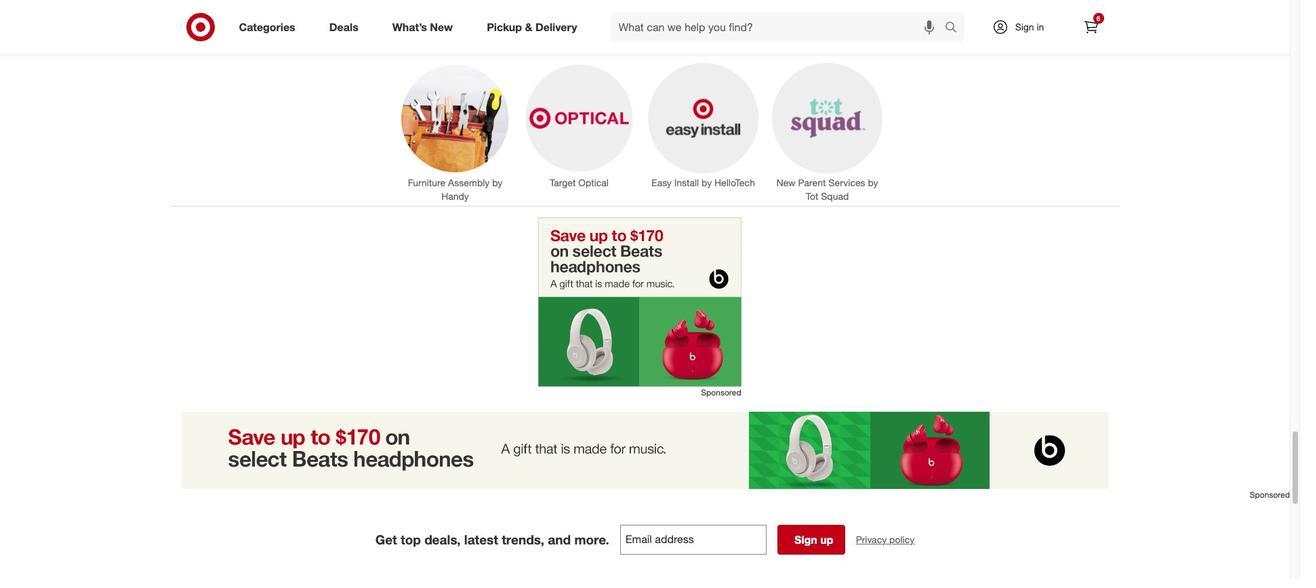 Task type: locate. For each thing, give the bounding box(es) containing it.
easy install by hellotech
[[652, 177, 755, 188]]

sign inside button
[[795, 534, 818, 547]]

&
[[525, 20, 533, 34]]

0 vertical spatial services
[[595, 13, 696, 44]]

sign left in
[[1016, 21, 1035, 33]]

more.
[[575, 532, 610, 548]]

sign in link
[[981, 12, 1066, 42]]

tot
[[806, 190, 819, 202]]

0 vertical spatial new
[[430, 20, 453, 34]]

1 vertical spatial new
[[777, 177, 796, 188]]

new left the parent at the right of the page
[[777, 177, 796, 188]]

1 by from the left
[[492, 177, 502, 188]]

0 vertical spatial sponsored
[[702, 388, 742, 398]]

by
[[492, 177, 502, 188], [702, 177, 712, 188], [868, 177, 878, 188]]

top
[[401, 532, 421, 548]]

what's new
[[393, 20, 453, 34]]

get
[[376, 532, 397, 548]]

0 horizontal spatial new
[[430, 20, 453, 34]]

sign inside 'link'
[[1016, 21, 1035, 33]]

1 horizontal spatial by
[[702, 177, 712, 188]]

What can we help you find? suggestions appear below search field
[[611, 12, 949, 42]]

sign
[[1016, 21, 1035, 33], [795, 534, 818, 547]]

sign for sign up
[[795, 534, 818, 547]]

1 horizontal spatial sponsored
[[1251, 490, 1291, 500]]

new parent services by tot squad image
[[772, 63, 883, 173]]

delivery
[[536, 20, 578, 34]]

1 vertical spatial services
[[829, 177, 866, 188]]

target optical
[[550, 177, 609, 188]]

0 vertical spatial sign
[[1016, 21, 1035, 33]]

target
[[550, 177, 576, 188]]

new inside new parent services by tot squad
[[777, 177, 796, 188]]

6
[[1097, 14, 1101, 22]]

new
[[430, 20, 453, 34], [777, 177, 796, 188]]

0 horizontal spatial sign
[[795, 534, 818, 547]]

2 by from the left
[[702, 177, 712, 188]]

by right install at the top
[[702, 177, 712, 188]]

what's new link
[[381, 12, 470, 42]]

get top deals, latest trends, and more.
[[376, 532, 610, 548]]

and
[[548, 532, 571, 548]]

by inside new parent services by tot squad
[[868, 177, 878, 188]]

privacy policy
[[856, 534, 915, 546]]

optical
[[578, 177, 609, 188]]

1 vertical spatial sign
[[795, 534, 818, 547]]

services
[[595, 13, 696, 44], [829, 177, 866, 188]]

1 horizontal spatial sign
[[1016, 21, 1035, 33]]

target optical image
[[524, 63, 635, 173]]

0 horizontal spatial by
[[492, 177, 502, 188]]

by right the assembly
[[492, 177, 502, 188]]

1 horizontal spatial new
[[777, 177, 796, 188]]

0 horizontal spatial services
[[595, 13, 696, 44]]

deals,
[[425, 532, 461, 548]]

new right what's
[[430, 20, 453, 34]]

6 link
[[1077, 12, 1107, 42]]

easy
[[652, 177, 672, 188]]

1 vertical spatial sponsored
[[1251, 490, 1291, 500]]

furniture assembly by handy link
[[400, 63, 510, 203]]

3 by from the left
[[868, 177, 878, 188]]

None text field
[[620, 526, 767, 555]]

sign in
[[1016, 21, 1045, 33]]

advertisement region
[[538, 218, 742, 387], [0, 412, 1291, 490]]

1 horizontal spatial services
[[829, 177, 866, 188]]

by inside furniture assembly by handy
[[492, 177, 502, 188]]

1 vertical spatial advertisement region
[[0, 412, 1291, 490]]

2 horizontal spatial by
[[868, 177, 878, 188]]

new parent services by tot squad
[[777, 177, 878, 202]]

hellotech
[[715, 177, 755, 188]]

sponsored
[[702, 388, 742, 398], [1251, 490, 1291, 500]]

by right the parent at the right of the page
[[868, 177, 878, 188]]

sign left up
[[795, 534, 818, 547]]



Task type: describe. For each thing, give the bounding box(es) containing it.
search
[[939, 21, 972, 35]]

0 horizontal spatial sponsored
[[702, 388, 742, 398]]

handy
[[441, 190, 469, 202]]

categories
[[239, 20, 296, 34]]

trends,
[[502, 532, 545, 548]]

squad
[[821, 190, 849, 202]]

easy install by hellotech image
[[648, 63, 759, 173]]

deals
[[329, 20, 359, 34]]

pickup & delivery
[[487, 20, 578, 34]]

by for install
[[702, 177, 712, 188]]

furniture assembly by handy image
[[400, 63, 510, 173]]

furniture assembly by handy
[[408, 177, 502, 202]]

policy
[[890, 534, 915, 546]]

pickup & delivery link
[[476, 12, 595, 42]]

by for assembly
[[492, 177, 502, 188]]

0 vertical spatial advertisement region
[[538, 218, 742, 387]]

what's
[[393, 20, 427, 34]]

privacy policy link
[[856, 534, 915, 547]]

install
[[674, 177, 699, 188]]

deals link
[[318, 12, 376, 42]]

sign up
[[795, 534, 834, 547]]

search button
[[939, 12, 972, 45]]

easy install by hellotech link
[[648, 63, 759, 190]]

sign for sign in
[[1016, 21, 1035, 33]]

services inside new parent services by tot squad
[[829, 177, 866, 188]]

new parent services by tot squad link
[[772, 63, 883, 203]]

furniture
[[408, 177, 445, 188]]

categories link
[[228, 12, 312, 42]]

assembly
[[448, 177, 490, 188]]

pickup
[[487, 20, 522, 34]]

privacy
[[856, 534, 887, 546]]

target optical link
[[524, 63, 635, 190]]

latest
[[464, 532, 498, 548]]

up
[[821, 534, 834, 547]]

parent
[[798, 177, 826, 188]]

sign up button
[[778, 526, 846, 555]]

in
[[1037, 21, 1045, 33]]



Task type: vqa. For each thing, say whether or not it's contained in the screenshot.
the Furniture Assembly by Handy
yes



